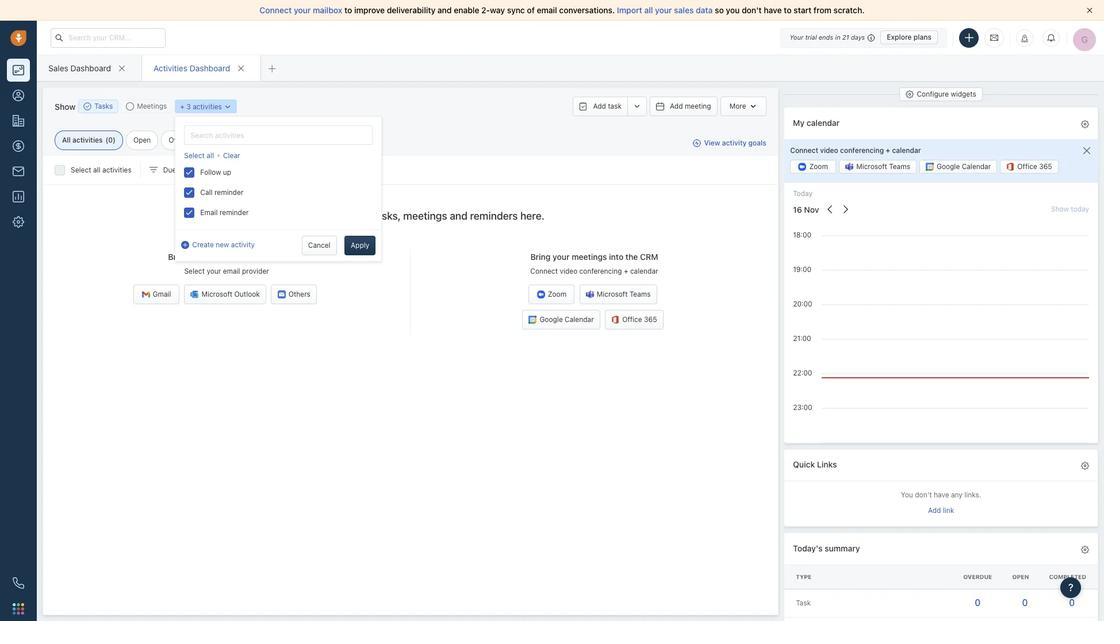Task type: locate. For each thing, give the bounding box(es) containing it.
crm inside bring your emails into the crm select your email provider
[[267, 252, 285, 262]]

calendar
[[807, 118, 840, 127], [892, 146, 921, 155], [630, 267, 658, 276]]

zoom for google calendar button to the left microsoft teams button zoom 'button'
[[548, 290, 567, 299]]

0 for 2nd "0" link from the left
[[1022, 598, 1028, 608]]

microsoft teams down connect video conferencing + calendar
[[857, 162, 911, 171]]

0 horizontal spatial dashboard
[[70, 63, 111, 73]]

1 vertical spatial all
[[207, 151, 214, 160]]

1 vertical spatial 365
[[644, 315, 657, 324]]

1 vertical spatial office 365
[[623, 315, 657, 324]]

1 vertical spatial overdue
[[964, 573, 993, 580]]

the for meetings
[[626, 252, 638, 262]]

1 crm from the left
[[267, 252, 285, 262]]

2 vertical spatial calendar
[[630, 267, 658, 276]]

email right the of
[[537, 5, 557, 15]]

nov up 18:00
[[804, 205, 819, 214]]

0 horizontal spatial 365
[[644, 315, 657, 324]]

others
[[289, 290, 311, 299]]

down image
[[224, 103, 232, 111]]

microsoft down connect video conferencing + calendar
[[857, 162, 888, 171]]

add task button
[[573, 97, 628, 116]]

call reminder
[[200, 188, 244, 197]]

apply
[[351, 241, 369, 250]]

1 the from the left
[[253, 252, 265, 262]]

select
[[184, 151, 205, 160], [71, 166, 91, 174], [184, 267, 205, 276]]

connect left mailbox
[[260, 5, 292, 15]]

1 horizontal spatial zoom button
[[791, 160, 837, 174]]

open
[[133, 136, 151, 144], [1013, 573, 1029, 580]]

overdue
[[169, 136, 196, 144], [964, 573, 993, 580]]

apply button
[[345, 236, 376, 255]]

0 vertical spatial activity
[[722, 139, 747, 148]]

bring inside bring your meetings into the crm connect video conferencing + calendar
[[531, 252, 551, 262]]

Search your CRM... text field
[[51, 28, 166, 47]]

all down all activities ( 0 )
[[93, 166, 100, 174]]

activities right "all"
[[73, 136, 103, 144]]

select all activities
[[71, 166, 132, 174]]

and left enable
[[438, 5, 452, 15]]

0 vertical spatial calendar
[[807, 118, 840, 127]]

1 into from the left
[[236, 252, 251, 262]]

others button
[[271, 285, 317, 305]]

0 for 1st "0" link from the right
[[1069, 598, 1075, 608]]

2 horizontal spatial calendar
[[892, 146, 921, 155]]

your inside bring your meetings into the crm connect video conferencing + calendar
[[553, 252, 570, 262]]

into inside bring your emails into the crm select your email provider
[[236, 252, 251, 262]]

0 vertical spatial nov
[[222, 166, 234, 174]]

microsoft teams button down bring your meetings into the crm connect video conferencing + calendar on the top of page
[[580, 285, 657, 305]]

2 to from the left
[[784, 5, 792, 15]]

from
[[814, 5, 832, 15]]

0 vertical spatial zoom
[[810, 162, 828, 171]]

activities dashboard
[[154, 63, 230, 73]]

0 vertical spatial teams
[[890, 162, 911, 171]]

today down select all link
[[198, 166, 217, 174]]

microsoft teams
[[857, 162, 911, 171], [597, 290, 651, 299]]

0 vertical spatial (
[[106, 136, 108, 144]]

improve
[[354, 5, 385, 15]]

1 horizontal spatial video
[[820, 146, 839, 155]]

teams down bring your meetings into the crm connect video conferencing + calendar on the top of page
[[630, 290, 651, 299]]

1 horizontal spatial microsoft
[[597, 290, 628, 299]]

0 horizontal spatial zoom
[[548, 290, 567, 299]]

( left the )
[[106, 136, 108, 144]]

2 horizontal spatial connect
[[791, 146, 819, 155]]

conferencing inside bring your meetings into the crm connect video conferencing + calendar
[[580, 267, 622, 276]]

microsoft teams down bring your meetings into the crm connect video conferencing + calendar on the top of page
[[597, 290, 651, 299]]

nov down clear 'link'
[[222, 166, 234, 174]]

zoom down connect video conferencing + calendar
[[810, 162, 828, 171]]

calendar for google calendar button to the left
[[565, 315, 594, 324]]

to left start
[[784, 5, 792, 15]]

and left reminders
[[450, 210, 468, 222]]

zoom for zoom 'button' for microsoft teams button related to the topmost google calendar button
[[810, 162, 828, 171]]

16 up 18:00
[[793, 205, 802, 214]]

( left up
[[219, 166, 222, 174]]

phone image
[[13, 578, 24, 589]]

add left task
[[593, 102, 606, 110]]

all up 'follow'
[[207, 151, 214, 160]]

0 vertical spatial reminder
[[215, 188, 244, 197]]

bring down here.
[[531, 252, 551, 262]]

video inside bring your meetings into the crm connect video conferencing + calendar
[[560, 267, 578, 276]]

add link
[[928, 506, 955, 515]]

the inside bring your meetings into the crm connect video conferencing + calendar
[[626, 252, 638, 262]]

add left meeting
[[670, 102, 683, 110]]

meetings
[[403, 210, 447, 222], [572, 252, 607, 262]]

0 vertical spatial activities
[[193, 102, 222, 111]]

reminder down call reminder
[[220, 208, 249, 217]]

add left the link
[[928, 506, 941, 515]]

16 right up
[[236, 166, 244, 174]]

0 vertical spatial meetings
[[403, 210, 447, 222]]

0 horizontal spatial today
[[198, 166, 217, 174]]

to
[[345, 5, 352, 15], [784, 5, 792, 15]]

add inside button
[[593, 102, 606, 110]]

1 vertical spatial google
[[540, 315, 563, 324]]

3 0 link from the left
[[1069, 598, 1075, 608]]

select all
[[184, 151, 214, 160]]

select up date:
[[184, 151, 205, 160]]

your for bring your meetings into the crm connect video conferencing + calendar
[[553, 252, 570, 262]]

calendar for the topmost google calendar button
[[962, 162, 991, 171]]

connect for connect video conferencing + calendar
[[791, 146, 819, 155]]

google for the topmost google calendar button
[[937, 162, 960, 171]]

quick links
[[793, 460, 837, 470]]

have left start
[[764, 5, 782, 15]]

1 horizontal spatial microsoft teams
[[857, 162, 911, 171]]

tasks
[[95, 102, 113, 111]]

2 vertical spatial select
[[184, 267, 205, 276]]

1 horizontal spatial bring
[[531, 252, 551, 262]]

0 vertical spatial open
[[133, 136, 151, 144]]

add meeting
[[670, 102, 711, 110]]

microsoft down bring your meetings into the crm connect video conferencing + calendar on the top of page
[[597, 290, 628, 299]]

2 into from the left
[[609, 252, 624, 262]]

crm inside bring your meetings into the crm connect video conferencing + calendar
[[640, 252, 658, 262]]

zoom
[[810, 162, 828, 171], [548, 290, 567, 299]]

today
[[198, 166, 217, 174], [793, 190, 813, 198]]

select down all activities ( 0 )
[[71, 166, 91, 174]]

1 horizontal spatial add
[[670, 102, 683, 110]]

follow up
[[200, 168, 231, 177]]

0 vertical spatial google calendar
[[937, 162, 991, 171]]

all right import
[[645, 5, 653, 15]]

microsoft left outlook
[[202, 290, 233, 299]]

dashboard right the sales
[[70, 63, 111, 73]]

0 horizontal spatial all
[[93, 166, 100, 174]]

1 vertical spatial microsoft teams button
[[580, 285, 657, 305]]

+
[[180, 102, 185, 111], [886, 146, 891, 155], [624, 267, 628, 276]]

1 vertical spatial google calendar button
[[523, 310, 600, 330]]

reminder down up
[[215, 188, 244, 197]]

connect down "my" at the right of page
[[791, 146, 819, 155]]

reminder
[[215, 188, 244, 197], [220, 208, 249, 217]]

all for select all activities
[[93, 166, 100, 174]]

all activities ( 0 )
[[62, 136, 116, 144]]

office 365 for the topmost google calendar button
[[1018, 162, 1053, 171]]

enable
[[454, 5, 479, 15]]

close image
[[1087, 7, 1093, 13]]

task
[[608, 102, 622, 110]]

1 vertical spatial (
[[219, 166, 222, 174]]

0 horizontal spatial conferencing
[[580, 267, 622, 276]]

mailbox
[[313, 5, 342, 15]]

today's summary
[[793, 543, 860, 553]]

0 horizontal spatial 16
[[236, 166, 244, 174]]

activity right view
[[722, 139, 747, 148]]

1 vertical spatial video
[[560, 267, 578, 276]]

start
[[794, 5, 812, 15]]

connect your mailbox to improve deliverability and enable 2-way sync of email conversations. import all your sales data so you don't have to start from scratch.
[[260, 5, 865, 15]]

outlook
[[234, 290, 260, 299]]

365
[[1040, 162, 1053, 171], [644, 315, 657, 324]]

1 horizontal spatial open
[[1013, 573, 1029, 580]]

0 horizontal spatial to
[[345, 5, 352, 15]]

0 vertical spatial video
[[820, 146, 839, 155]]

teams
[[890, 162, 911, 171], [630, 290, 651, 299]]

more button
[[721, 97, 767, 116], [721, 97, 767, 116]]

the
[[253, 252, 265, 262], [626, 252, 638, 262]]

0 horizontal spatial open
[[133, 136, 151, 144]]

1 vertical spatial zoom button
[[529, 285, 575, 305]]

bring for bring your emails into the crm
[[168, 252, 188, 262]]

to right mailbox
[[345, 5, 352, 15]]

connect down here.
[[531, 267, 558, 276]]

teams down connect video conferencing + calendar
[[890, 162, 911, 171]]

0 vertical spatial select
[[184, 151, 205, 160]]

0 for first "0" link from left
[[975, 598, 981, 608]]

2 the from the left
[[626, 252, 638, 262]]

21
[[843, 33, 850, 41]]

activities inside dropdown button
[[193, 102, 222, 111]]

view activity goals link
[[693, 138, 767, 148]]

0 horizontal spatial +
[[180, 102, 185, 111]]

microsoft outlook button
[[184, 285, 266, 305]]

office 365 button
[[1001, 160, 1059, 174], [605, 310, 664, 330]]

0 vertical spatial office 365
[[1018, 162, 1053, 171]]

your
[[294, 5, 311, 15], [655, 5, 672, 15], [299, 210, 320, 222], [190, 252, 207, 262], [553, 252, 570, 262], [207, 267, 221, 276]]

0 horizontal spatial overdue
[[169, 136, 196, 144]]

activity right new
[[231, 240, 255, 249]]

2 dashboard from the left
[[190, 63, 230, 73]]

email image
[[991, 33, 999, 42]]

add for add link
[[928, 506, 941, 515]]

1 horizontal spatial office 365
[[1018, 162, 1053, 171]]

1 horizontal spatial 0 link
[[1022, 598, 1028, 608]]

0 horizontal spatial don't
[[742, 5, 762, 15]]

0 link
[[975, 598, 981, 608], [1022, 598, 1028, 608], [1069, 598, 1075, 608]]

calendar inside bring your meetings into the crm connect video conferencing + calendar
[[630, 267, 658, 276]]

and
[[438, 5, 452, 15], [450, 210, 468, 222]]

have up add link
[[934, 491, 949, 500]]

1 horizontal spatial the
[[626, 252, 638, 262]]

1 horizontal spatial microsoft teams button
[[839, 160, 917, 174]]

0 vertical spatial today
[[198, 166, 217, 174]]

zoom down bring your meetings into the crm connect video conferencing + calendar on the top of page
[[548, 290, 567, 299]]

18:00
[[793, 230, 812, 239]]

1 bring from the left
[[168, 252, 188, 262]]

freshworks switcher image
[[13, 603, 24, 615]]

view
[[704, 139, 720, 148]]

new
[[216, 240, 229, 249]]

1 vertical spatial connect
[[791, 146, 819, 155]]

conversations.
[[559, 5, 615, 15]]

2 horizontal spatial 0 link
[[1069, 598, 1075, 608]]

1 vertical spatial office 365 button
[[605, 310, 664, 330]]

bring up gmail
[[168, 252, 188, 262]]

1 vertical spatial +
[[886, 146, 891, 155]]

add inside button
[[670, 102, 683, 110]]

crm for bring your emails into the crm
[[267, 252, 285, 262]]

1 horizontal spatial office
[[1018, 162, 1038, 171]]

completed
[[214, 136, 250, 144], [1049, 573, 1087, 580]]

0 horizontal spatial connect
[[260, 5, 292, 15]]

2 vertical spatial +
[[624, 267, 628, 276]]

0 vertical spatial 365
[[1040, 162, 1053, 171]]

zoom button down bring your meetings into the crm connect video conferencing + calendar on the top of page
[[529, 285, 575, 305]]

microsoft inside button
[[202, 290, 233, 299]]

dashboard up + 3 activities dropdown button
[[190, 63, 230, 73]]

bring for bring your meetings into the crm
[[531, 252, 551, 262]]

into inside bring your meetings into the crm connect video conferencing + calendar
[[609, 252, 624, 262]]

select down create
[[184, 267, 205, 276]]

0 horizontal spatial office 365 button
[[605, 310, 664, 330]]

1 horizontal spatial crm
[[640, 252, 658, 262]]

1 vertical spatial select
[[71, 166, 91, 174]]

add
[[593, 102, 606, 110], [670, 102, 683, 110], [928, 506, 941, 515]]

you
[[726, 5, 740, 15]]

all
[[62, 136, 71, 144]]

connect your mailbox link
[[260, 5, 345, 15]]

today up "16 nov"
[[793, 190, 813, 198]]

deliverability
[[387, 5, 436, 15]]

2 bring from the left
[[531, 252, 551, 262]]

activities right 3
[[193, 102, 222, 111]]

so
[[715, 5, 724, 15]]

date:
[[178, 166, 195, 174]]

microsoft for bring your emails into the crm
[[202, 290, 233, 299]]

link
[[943, 506, 955, 515]]

google for google calendar button to the left
[[540, 315, 563, 324]]

activities down the )
[[102, 166, 132, 174]]

1 vertical spatial teams
[[630, 290, 651, 299]]

0 vertical spatial office
[[1018, 162, 1038, 171]]

today for today
[[793, 190, 813, 198]]

0 horizontal spatial completed
[[214, 136, 250, 144]]

0 horizontal spatial google
[[540, 315, 563, 324]]

1 horizontal spatial today
[[793, 190, 813, 198]]

1 horizontal spatial 365
[[1040, 162, 1053, 171]]

microsoft teams button down connect video conferencing + calendar
[[839, 160, 917, 174]]

dashboard for activities dashboard
[[190, 63, 230, 73]]

1 horizontal spatial don't
[[915, 491, 932, 500]]

0 horizontal spatial email
[[223, 267, 240, 276]]

today's
[[793, 543, 823, 553]]

(
[[106, 136, 108, 144], [219, 166, 222, 174]]

23:00
[[793, 403, 813, 412]]

16 nov
[[793, 205, 819, 214]]

1 vertical spatial zoom
[[548, 290, 567, 299]]

email down emails
[[223, 267, 240, 276]]

1 horizontal spatial (
[[219, 166, 222, 174]]

1 horizontal spatial calendar
[[962, 162, 991, 171]]

0 horizontal spatial bring
[[168, 252, 188, 262]]

up
[[223, 168, 231, 177]]

all for select all
[[207, 151, 214, 160]]

email
[[537, 5, 557, 15], [223, 267, 240, 276]]

1 horizontal spatial +
[[624, 267, 628, 276]]

2 0 link from the left
[[1022, 598, 1028, 608]]

0 horizontal spatial crm
[[267, 252, 285, 262]]

goals
[[749, 139, 767, 148]]

1 vertical spatial email
[[223, 267, 240, 276]]

clear link
[[223, 151, 240, 161]]

activities for 3
[[193, 102, 222, 111]]

0 horizontal spatial 0 link
[[975, 598, 981, 608]]

zoom button up "16 nov"
[[791, 160, 837, 174]]

1 horizontal spatial email
[[537, 5, 557, 15]]

1 horizontal spatial completed
[[1049, 573, 1087, 580]]

select for select all activities
[[71, 166, 91, 174]]

add task
[[593, 102, 622, 110]]

crm
[[267, 252, 285, 262], [640, 252, 658, 262]]

bring inside bring your emails into the crm select your email provider
[[168, 252, 188, 262]]

1 horizontal spatial all
[[207, 151, 214, 160]]

1 dashboard from the left
[[70, 63, 111, 73]]

the inside bring your emails into the crm select your email provider
[[253, 252, 265, 262]]

0 horizontal spatial the
[[253, 252, 265, 262]]

1 vertical spatial meetings
[[572, 252, 607, 262]]

1 vertical spatial reminder
[[220, 208, 249, 217]]

video
[[820, 146, 839, 155], [560, 267, 578, 276]]

0 horizontal spatial teams
[[630, 290, 651, 299]]

office
[[1018, 162, 1038, 171], [623, 315, 642, 324]]

2 vertical spatial all
[[93, 166, 100, 174]]

2 crm from the left
[[640, 252, 658, 262]]

into
[[236, 252, 251, 262], [609, 252, 624, 262]]

meetings inside bring your meetings into the crm connect video conferencing + calendar
[[572, 252, 607, 262]]

microsoft teams button for the topmost google calendar button
[[839, 160, 917, 174]]



Task type: vqa. For each thing, say whether or not it's contained in the screenshot.
'Customize table'
no



Task type: describe. For each thing, give the bounding box(es) containing it.
clear
[[223, 151, 240, 160]]

emails
[[210, 252, 234, 262]]

plans
[[914, 33, 932, 41]]

select for select all
[[184, 151, 205, 160]]

into for meetings
[[609, 252, 624, 262]]

email
[[200, 208, 218, 217]]

create new activity link
[[181, 240, 255, 250]]

zoom button for google calendar button to the left microsoft teams button
[[529, 285, 575, 305]]

0 vertical spatial overdue
[[169, 136, 196, 144]]

view activity goals
[[704, 139, 767, 148]]

22:00
[[793, 369, 812, 377]]

+ 3 activities link
[[180, 101, 232, 112]]

2 horizontal spatial all
[[645, 5, 653, 15]]

due
[[163, 166, 176, 174]]

sales
[[674, 5, 694, 15]]

of
[[527, 5, 535, 15]]

1 vertical spatial have
[[934, 491, 949, 500]]

office for the topmost google calendar button
[[1018, 162, 1038, 171]]

due date:
[[163, 166, 195, 174]]

your for bring your emails into the crm select your email provider
[[190, 252, 207, 262]]

today ( nov 16
[[198, 166, 244, 174]]

completed for overdue
[[214, 136, 250, 144]]

0 vertical spatial email
[[537, 5, 557, 15]]

bring your emails into the crm select your email provider
[[168, 252, 285, 276]]

0 vertical spatial don't
[[742, 5, 762, 15]]

create
[[192, 240, 214, 249]]

0 horizontal spatial activity
[[231, 240, 255, 249]]

links.
[[965, 491, 982, 500]]

+ inside dropdown button
[[180, 102, 185, 111]]

explore plans link
[[881, 30, 938, 44]]

your for connect your mailbox to improve deliverability and enable 2-way sync of email conversations. import all your sales data so you don't have to start from scratch.
[[294, 5, 311, 15]]

19:00
[[793, 265, 812, 274]]

configure widgets
[[917, 90, 977, 98]]

my
[[793, 118, 805, 127]]

show
[[55, 102, 76, 111]]

21:00
[[793, 334, 812, 343]]

0 vertical spatial google calendar button
[[920, 160, 998, 174]]

my calendar
[[793, 118, 840, 127]]

any
[[951, 491, 963, 500]]

add meeting button
[[650, 97, 718, 116]]

today for today ( nov 16
[[198, 166, 217, 174]]

reminder for email reminder
[[220, 208, 249, 217]]

+ 3 activities
[[180, 102, 222, 111]]

0 horizontal spatial google calendar button
[[523, 310, 600, 330]]

microsoft for bring your meetings into the crm
[[597, 290, 628, 299]]

activities
[[154, 63, 187, 73]]

type
[[796, 573, 812, 580]]

the for emails
[[253, 252, 265, 262]]

0 horizontal spatial have
[[764, 5, 782, 15]]

create new activity
[[192, 240, 255, 249]]

find your upcoming tasks, meetings and reminders here.
[[277, 210, 545, 222]]

zoom button for microsoft teams button related to the topmost google calendar button
[[791, 160, 837, 174]]

1 horizontal spatial activity
[[722, 139, 747, 148]]

connect inside bring your meetings into the crm connect video conferencing + calendar
[[531, 267, 558, 276]]

1 vertical spatial and
[[450, 210, 468, 222]]

task
[[796, 599, 811, 608]]

0 horizontal spatial nov
[[222, 166, 234, 174]]

)
[[113, 136, 116, 144]]

gmail button
[[133, 285, 180, 305]]

connect for connect your mailbox to improve deliverability and enable 2-way sync of email conversations. import all your sales data so you don't have to start from scratch.
[[260, 5, 292, 15]]

3
[[187, 102, 191, 111]]

reminder for call reminder
[[215, 188, 244, 197]]

select inside bring your emails into the crm select your email provider
[[184, 267, 205, 276]]

configure
[[917, 90, 949, 98]]

activities for all
[[102, 166, 132, 174]]

teams for google calendar button to the left microsoft teams button
[[630, 290, 651, 299]]

configure widgets button
[[900, 87, 983, 101]]

2 horizontal spatial +
[[886, 146, 891, 155]]

Search activities text field
[[184, 125, 373, 145]]

cancel button
[[302, 236, 337, 255]]

find
[[277, 210, 297, 222]]

2 horizontal spatial microsoft
[[857, 162, 888, 171]]

widgets
[[951, 90, 977, 98]]

teams for microsoft teams button related to the topmost google calendar button
[[890, 162, 911, 171]]

days
[[851, 33, 865, 41]]

quick
[[793, 460, 815, 470]]

1 vertical spatial don't
[[915, 491, 932, 500]]

summary
[[825, 543, 860, 553]]

your
[[790, 33, 804, 41]]

0 horizontal spatial google calendar
[[540, 315, 594, 324]]

way
[[490, 5, 505, 15]]

you don't have any links.
[[901, 491, 982, 500]]

microsoft outlook
[[202, 290, 260, 299]]

sync
[[507, 5, 525, 15]]

cancel
[[308, 241, 331, 250]]

upcoming
[[323, 210, 370, 222]]

call
[[200, 188, 213, 197]]

1 horizontal spatial nov
[[804, 205, 819, 214]]

1 horizontal spatial conferencing
[[841, 146, 884, 155]]

you
[[901, 491, 913, 500]]

into for emails
[[236, 252, 251, 262]]

add link link
[[928, 505, 955, 518]]

+ 3 activities button
[[175, 100, 237, 113]]

+ inside bring your meetings into the crm connect video conferencing + calendar
[[624, 267, 628, 276]]

more
[[730, 102, 746, 110]]

1 horizontal spatial calendar
[[807, 118, 840, 127]]

email inside bring your emails into the crm select your email provider
[[223, 267, 240, 276]]

1 horizontal spatial google calendar
[[937, 162, 991, 171]]

0 horizontal spatial microsoft teams
[[597, 290, 651, 299]]

import all your sales data link
[[617, 5, 715, 15]]

sales dashboard
[[48, 63, 111, 73]]

ends
[[819, 33, 834, 41]]

1 vertical spatial open
[[1013, 573, 1029, 580]]

select all link
[[184, 151, 214, 161]]

office 365 button for google calendar button to the left
[[605, 310, 664, 330]]

microsoft teams button for google calendar button to the left
[[580, 285, 657, 305]]

explore
[[887, 33, 912, 41]]

0 vertical spatial and
[[438, 5, 452, 15]]

trial
[[806, 33, 817, 41]]

links
[[817, 460, 837, 470]]

1 to from the left
[[345, 5, 352, 15]]

1 vertical spatial activities
[[73, 136, 103, 144]]

add for add task
[[593, 102, 606, 110]]

connect video conferencing + calendar
[[791, 146, 921, 155]]

office for google calendar button to the left
[[623, 315, 642, 324]]

email reminder
[[200, 208, 249, 217]]

office 365 button for the topmost google calendar button
[[1001, 160, 1059, 174]]

your for find your upcoming tasks, meetings and reminders here.
[[299, 210, 320, 222]]

provider
[[242, 267, 269, 276]]

bring your meetings into the crm connect video conferencing + calendar
[[531, 252, 658, 276]]

meetings
[[137, 102, 167, 111]]

1 vertical spatial 16
[[793, 205, 802, 214]]

your trial ends in 21 days
[[790, 33, 865, 41]]

in
[[835, 33, 841, 41]]

phone element
[[7, 572, 30, 595]]

2-
[[482, 5, 490, 15]]

explore plans
[[887, 33, 932, 41]]

1 0 link from the left
[[975, 598, 981, 608]]

dashboard for sales dashboard
[[70, 63, 111, 73]]

office 365 for google calendar button to the left
[[623, 315, 657, 324]]

reminders
[[470, 210, 518, 222]]

20:00
[[793, 300, 813, 308]]

0 vertical spatial 16
[[236, 166, 244, 174]]

0 vertical spatial microsoft teams
[[857, 162, 911, 171]]

follow
[[200, 168, 221, 177]]

completed for open
[[1049, 573, 1087, 580]]

crm for bring your meetings into the crm
[[640, 252, 658, 262]]

add for add meeting
[[670, 102, 683, 110]]

tasks,
[[373, 210, 401, 222]]



